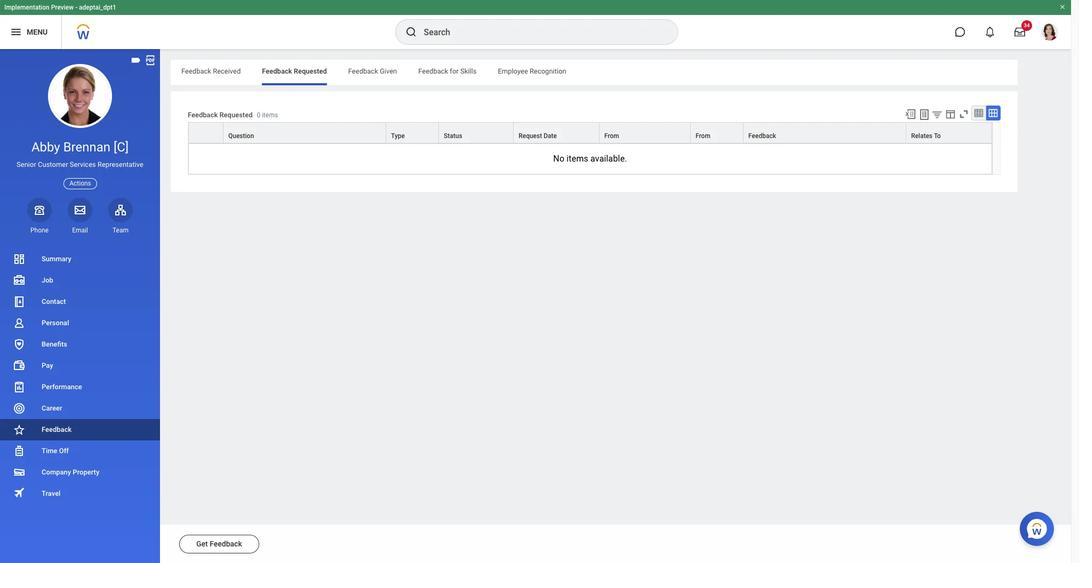 Task type: vqa. For each thing, say whether or not it's contained in the screenshot.
Phone Abby Brennan [C] ELEMENT
yes



Task type: describe. For each thing, give the bounding box(es) containing it.
1 from button from the left
[[600, 123, 691, 143]]

requested for feedback requested 0 items
[[220, 111, 253, 119]]

contact image
[[13, 296, 26, 309]]

summary image
[[13, 253, 26, 266]]

personal link
[[0, 313, 160, 334]]

navigation pane region
[[0, 49, 160, 564]]

implementation preview -   adeptai_dpt1
[[4, 4, 116, 11]]

type
[[391, 132, 405, 140]]

feedback image
[[13, 424, 26, 437]]

brennan
[[63, 140, 110, 155]]

skills
[[461, 67, 477, 75]]

company
[[42, 469, 71, 477]]

expand table image
[[989, 108, 999, 118]]

no
[[554, 154, 565, 164]]

justify image
[[10, 26, 22, 38]]

to
[[935, 132, 941, 140]]

career image
[[13, 402, 26, 415]]

time off image
[[13, 445, 26, 458]]

requested for feedback requested
[[294, 67, 327, 75]]

email abby brennan [c] element
[[68, 226, 92, 235]]

relates to button
[[907, 123, 992, 143]]

for
[[450, 67, 459, 75]]

row containing question
[[188, 122, 993, 144]]

view printable version (pdf) image
[[145, 54, 156, 66]]

get
[[196, 540, 208, 549]]

summary
[[42, 255, 71, 263]]

email button
[[68, 198, 92, 235]]

feedback button
[[744, 123, 906, 143]]

phone button
[[27, 198, 52, 235]]

given
[[380, 67, 397, 75]]

feedback requested 0 items
[[188, 111, 278, 119]]

actions button
[[64, 178, 97, 189]]

1 from from the left
[[605, 132, 620, 140]]

2 from button from the left
[[691, 123, 744, 143]]

list containing summary
[[0, 249, 160, 505]]

feedback for skills
[[419, 67, 477, 75]]

company property link
[[0, 462, 160, 484]]

no items available.
[[554, 154, 628, 164]]

menu button
[[0, 15, 62, 49]]

Search Workday  search field
[[424, 20, 656, 44]]

personal
[[42, 319, 69, 327]]

time off link
[[0, 441, 160, 462]]

email
[[72, 227, 88, 234]]

34
[[1024, 22, 1031, 28]]

senior customer services representative
[[17, 161, 144, 169]]

phone abby brennan [c] element
[[27, 226, 52, 235]]

travel link
[[0, 484, 160, 505]]

type button
[[386, 123, 439, 143]]

status
[[444, 132, 463, 140]]

representative
[[98, 161, 144, 169]]

received
[[213, 67, 241, 75]]

services
[[70, 161, 96, 169]]

-
[[75, 4, 77, 11]]

implementation
[[4, 4, 49, 11]]

mail image
[[74, 204, 86, 217]]

recognition
[[530, 67, 567, 75]]

1 vertical spatial items
[[567, 154, 589, 164]]

senior
[[17, 161, 36, 169]]

contact
[[42, 298, 66, 306]]

tag image
[[130, 54, 142, 66]]

search image
[[405, 26, 418, 38]]

phone image
[[32, 204, 47, 217]]

travel
[[42, 490, 61, 498]]

notifications large image
[[985, 27, 996, 37]]

feedback link
[[0, 420, 160, 441]]

feedback inside button
[[210, 540, 242, 549]]

question button
[[224, 123, 386, 143]]

select to filter grid data image
[[932, 109, 944, 120]]

contact link
[[0, 291, 160, 313]]

request
[[519, 132, 542, 140]]

request date
[[519, 132, 557, 140]]



Task type: locate. For each thing, give the bounding box(es) containing it.
list
[[0, 249, 160, 505]]

1 horizontal spatial from
[[696, 132, 711, 140]]

available.
[[591, 154, 628, 164]]

actions
[[69, 180, 91, 187]]

employee recognition
[[498, 67, 567, 75]]

feedback inside popup button
[[749, 132, 777, 140]]

request date button
[[514, 123, 599, 143]]

phone
[[30, 227, 49, 234]]

tab list containing feedback received
[[171, 60, 1018, 85]]

team abby brennan [c] element
[[108, 226, 133, 235]]

0 vertical spatial requested
[[294, 67, 327, 75]]

performance
[[42, 383, 82, 391]]

get feedback
[[196, 540, 242, 549]]

adeptai_dpt1
[[79, 4, 116, 11]]

1 horizontal spatial items
[[567, 154, 589, 164]]

job link
[[0, 270, 160, 291]]

table image
[[974, 108, 985, 118]]

benefits image
[[13, 338, 26, 351]]

company property image
[[13, 466, 26, 479]]

feedback
[[181, 67, 211, 75], [262, 67, 292, 75], [348, 67, 378, 75], [419, 67, 448, 75], [188, 111, 218, 119], [749, 132, 777, 140], [42, 426, 72, 434], [210, 540, 242, 549]]

1 horizontal spatial requested
[[294, 67, 327, 75]]

property
[[73, 469, 99, 477]]

row
[[188, 122, 993, 144]]

2 from from the left
[[696, 132, 711, 140]]

0 horizontal spatial from
[[605, 132, 620, 140]]

inbox large image
[[1015, 27, 1026, 37]]

menu banner
[[0, 0, 1072, 49]]

view team image
[[114, 204, 127, 217]]

items right no
[[567, 154, 589, 164]]

0 horizontal spatial from button
[[600, 123, 691, 143]]

get feedback button
[[179, 535, 259, 554]]

job image
[[13, 274, 26, 287]]

pay image
[[13, 360, 26, 373]]

tab list
[[171, 60, 1018, 85]]

requested
[[294, 67, 327, 75], [220, 111, 253, 119]]

from button
[[600, 123, 691, 143], [691, 123, 744, 143]]

date
[[544, 132, 557, 140]]

0 horizontal spatial requested
[[220, 111, 253, 119]]

relates
[[912, 132, 933, 140]]

export to excel image
[[905, 108, 917, 120]]

time
[[42, 447, 57, 455]]

off
[[59, 447, 69, 455]]

from
[[605, 132, 620, 140], [696, 132, 711, 140]]

personal image
[[13, 317, 26, 330]]

0 vertical spatial items
[[262, 112, 278, 119]]

close environment banner image
[[1060, 4, 1066, 10]]

toolbar
[[900, 106, 1001, 122]]

feedback inside list
[[42, 426, 72, 434]]

[c]
[[114, 140, 129, 155]]

click to view/edit grid preferences image
[[945, 108, 957, 120]]

summary link
[[0, 249, 160, 270]]

feedback given
[[348, 67, 397, 75]]

34 button
[[1009, 20, 1033, 44]]

pay link
[[0, 355, 160, 377]]

items inside feedback requested 0 items
[[262, 112, 278, 119]]

status button
[[439, 123, 514, 143]]

question
[[228, 132, 254, 140]]

export to worksheets image
[[919, 108, 931, 121]]

1 vertical spatial requested
[[220, 111, 253, 119]]

0
[[257, 112, 261, 119]]

items right the 0
[[262, 112, 278, 119]]

items
[[262, 112, 278, 119], [567, 154, 589, 164]]

performance link
[[0, 377, 160, 398]]

preview
[[51, 4, 74, 11]]

customer
[[38, 161, 68, 169]]

job
[[42, 276, 53, 284]]

pay
[[42, 362, 53, 370]]

travel image
[[13, 487, 26, 500]]

feedback requested
[[262, 67, 327, 75]]

career link
[[0, 398, 160, 420]]

menu
[[27, 28, 48, 36]]

benefits
[[42, 341, 67, 349]]

time off
[[42, 447, 69, 455]]

feedback received
[[181, 67, 241, 75]]

profile logan mcneil image
[[1042, 23, 1059, 43]]

career
[[42, 405, 62, 413]]

abby brennan [c]
[[31, 140, 129, 155]]

1 horizontal spatial from button
[[691, 123, 744, 143]]

benefits link
[[0, 334, 160, 355]]

performance image
[[13, 381, 26, 394]]

abby
[[31, 140, 60, 155]]

employee
[[498, 67, 528, 75]]

0 horizontal spatial items
[[262, 112, 278, 119]]

relates to
[[912, 132, 941, 140]]

company property
[[42, 469, 99, 477]]

requested inside tab list
[[294, 67, 327, 75]]

fullscreen image
[[959, 108, 970, 120]]

team
[[113, 227, 129, 234]]

team link
[[108, 198, 133, 235]]



